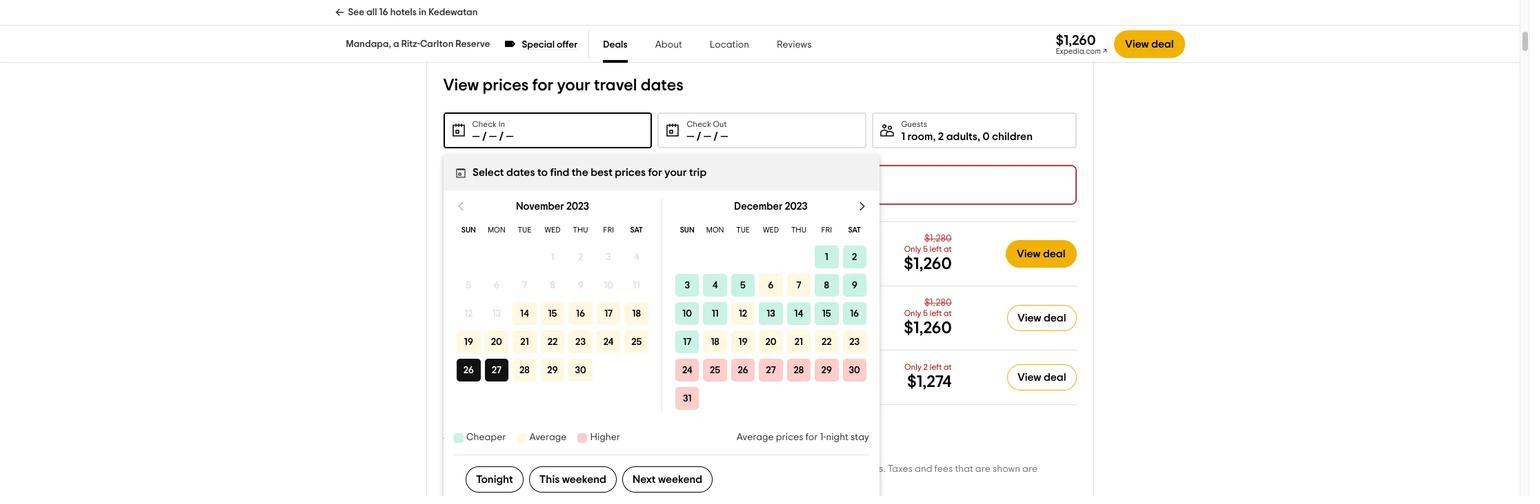 Task type: vqa. For each thing, say whether or not it's contained in the screenshot.


Task type: describe. For each thing, give the bounding box(es) containing it.
14 for thu dec 14 2023 cell
[[794, 309, 803, 319]]

for up us
[[648, 167, 662, 178]]

mandapa, a ritz-carlton reserve
[[346, 39, 490, 49]]

provided
[[603, 464, 643, 474]]

not
[[756, 464, 770, 474]]

1 at from the top
[[944, 245, 952, 253]]

2 rewarded from the top
[[640, 322, 683, 331]]

sat for december 2023
[[848, 226, 861, 234]]

weekend for this weekend
[[562, 474, 606, 485]]

5 inside november 2023 "grid"
[[466, 281, 471, 290]]

18 down 'december 2023'
[[766, 239, 774, 248]]

next weekend button
[[622, 467, 713, 493]]

row containing 26
[[454, 356, 651, 384]]

2 nov from the top
[[746, 303, 763, 313]]

more
[[632, 477, 654, 487]]

1 fully from the top
[[622, 239, 642, 248]]

sat nov 18 2023 cell
[[623, 300, 651, 328]]

offer
[[557, 40, 578, 50]]

2 inside "grid"
[[578, 252, 583, 262]]

19 for tue dec 19 2023 cell
[[738, 337, 748, 347]]

sat dec 02 2023 cell
[[841, 243, 869, 271]]

prices
[[443, 464, 471, 474]]

1 fully refundable before sat, nov 18 from the top
[[622, 239, 774, 248]]

2 refundable from the top
[[644, 303, 693, 313]]

20 for mon nov 20 2023 cell
[[491, 337, 502, 347]]

29 for fri dec 29 2023 cell
[[821, 365, 832, 375]]

0
[[983, 131, 990, 142]]

this weekend
[[539, 474, 606, 485]]

tue nov 07 2023 cell
[[513, 274, 536, 297]]

location
[[710, 40, 750, 50]]

sun for december
[[680, 226, 694, 234]]

2 at from the top
[[944, 309, 952, 317]]

fees
[[935, 464, 953, 474]]

with
[[623, 179, 645, 190]]

check for check in — / — / —
[[472, 120, 497, 128]]

nightly
[[546, 464, 575, 474]]

december
[[734, 202, 783, 212]]

sun dec 10 2023 cell
[[673, 300, 701, 328]]

6 for wed dec 06 2023 cell
[[768, 281, 774, 290]]

1 vertical spatial deals
[[718, 381, 743, 391]]

select dates to find the best prices for your trip
[[472, 167, 707, 178]]

about
[[655, 40, 682, 50]]

cheaper
[[466, 433, 506, 442]]

view inside button
[[443, 429, 467, 440]]

5 inside december 2023 grid
[[740, 281, 746, 290]]

may
[[735, 464, 753, 474]]

2 sat, from the top
[[726, 303, 744, 313]]

27 for the 'mon nov 27 2023' cell at bottom left
[[492, 365, 501, 375]]

find
[[550, 167, 569, 178]]

fri dec 15 2023 cell
[[813, 300, 841, 328]]

3 and from the left
[[915, 464, 933, 474]]

taxes
[[820, 464, 843, 474]]

12 for sun nov 12 2023 cell
[[464, 309, 473, 319]]

only 2 left at $1,274
[[905, 363, 952, 390]]

all inside prices are the average nightly price provided by our partners and may not include all taxes and fees. taxes and fees that are shown are estimates only. please see our partners for more details.
[[807, 464, 818, 474]]

1 vertical spatial only
[[905, 309, 922, 317]]

17 for sun dec 17 2023 cell
[[683, 337, 691, 347]]

2 vertical spatial $1,260
[[904, 320, 952, 337]]

wed dec 20 2023 cell
[[757, 328, 785, 356]]

room
[[908, 131, 933, 142]]

wed nov 29 2023 cell
[[539, 356, 567, 384]]

5 — from the left
[[704, 131, 712, 142]]

details.
[[656, 477, 689, 487]]

sun dec 17 2023 cell
[[673, 328, 701, 356]]

mon for december 2023
[[706, 226, 724, 234]]

december 2023
[[734, 202, 808, 212]]

longer
[[584, 179, 621, 190]]

tonight button
[[466, 467, 523, 493]]

1 refundable from the top
[[644, 239, 693, 248]]

december 2023 grid
[[662, 199, 880, 413]]

sat for november 2023
[[630, 226, 643, 234]]

trip
[[689, 167, 707, 178]]

thu dec 14 2023 cell
[[785, 300, 813, 328]]

next weekend
[[633, 474, 702, 485]]

check for check out — / — / —
[[687, 120, 711, 128]]

wed dec 13 2023 cell
[[757, 300, 785, 328]]

see
[[542, 477, 558, 487]]

row containing 3
[[673, 271, 869, 300]]

3 / from the left
[[697, 131, 702, 142]]

sat nov 11 2023 cell
[[625, 274, 648, 297]]

3 for 'sun dec 03 2023' cell
[[685, 281, 690, 290]]

see all 16 hotels in kedewatan link
[[335, 0, 478, 25]]

thu nov 16 2023 cell
[[567, 300, 595, 328]]

fri for november 2023
[[603, 226, 614, 234]]

thu nov 09 2023 cell
[[569, 274, 592, 297]]

mon for november 2023
[[488, 226, 505, 234]]

in
[[419, 8, 427, 17]]

1 rewarded from the top
[[640, 257, 683, 267]]

for inside prices are the average nightly price provided by our partners and may not include all taxes and fees. taxes and fees that are shown are estimates only. please see our partners for more details.
[[617, 477, 629, 487]]

this
[[539, 474, 560, 485]]

20 for wed dec 20 2023 'cell' at bottom
[[765, 337, 776, 347]]

0 horizontal spatial our
[[560, 477, 575, 487]]

2 inside only 2 left at $1,274
[[924, 363, 928, 371]]

that
[[955, 464, 974, 474]]

1 get from the top
[[622, 257, 638, 267]]

weekend for next weekend
[[658, 474, 702, 485]]

2 one from the top
[[705, 322, 723, 331]]

1 — from the left
[[472, 131, 480, 142]]

special offer
[[522, 40, 578, 50]]

4 / from the left
[[714, 131, 718, 142]]

31
[[683, 394, 692, 403]]

15 for 'wed nov 15 2023' cell
[[548, 309, 557, 319]]

taxes
[[888, 464, 913, 474]]

to
[[537, 167, 548, 178]]

needed
[[693, 362, 727, 372]]

2 before from the top
[[695, 303, 724, 313]]

only.
[[488, 477, 508, 487]]

30 for sat dec 30 2023 cell
[[849, 365, 860, 375]]

price
[[577, 464, 601, 474]]

tue for december
[[736, 226, 750, 234]]

wed nov 01 2023 cell
[[541, 246, 564, 268]]

guests 1 room , 2 adults , 0 children
[[902, 120, 1033, 142]]

fri dec 01 2023 cell
[[813, 243, 841, 271]]

shown
[[993, 464, 1021, 474]]

0 vertical spatial our
[[658, 464, 673, 474]]

6 for mon nov 06 2023 cell
[[494, 281, 499, 290]]

mon nov 06 2023 cell
[[485, 274, 508, 297]]

sat dec 23 2023 cell
[[841, 328, 869, 356]]

view prices for your travel dates
[[443, 77, 684, 94]]

view all deals button
[[443, 427, 528, 441]]

21 for the thu dec 21 2023 cell
[[795, 337, 803, 347]]

1 before from the top
[[695, 239, 724, 248]]

all for see
[[367, 8, 377, 17]]

28 for thu dec 28 2023 cell in the right bottom of the page
[[794, 365, 804, 375]]

fees.
[[865, 464, 886, 474]]

2 — from the left
[[489, 131, 497, 142]]

1 with from the top
[[685, 257, 703, 267]]

a
[[393, 39, 399, 49]]

wed nov 15 2023 cell
[[539, 300, 567, 328]]

1 left from the top
[[930, 245, 942, 253]]

tue for november
[[518, 226, 531, 234]]

8 for fri dec 08 2023 cell
[[824, 281, 829, 290]]

tue nov 14 2023 cell
[[511, 300, 539, 328]]

1 are from the left
[[473, 464, 488, 474]]

2 $1,280 only 5 left at $1,260 from the top
[[904, 298, 952, 337]]

wed nov 08 2023 cell
[[541, 274, 564, 297]]

4 for mon dec 04 2023 cell
[[712, 281, 718, 290]]

sun dec 31 2023 cell
[[673, 384, 701, 413]]

fri nov 10 2023 cell
[[597, 274, 620, 297]]

carlton
[[420, 39, 454, 49]]

row containing 19
[[454, 328, 651, 356]]

2 inside grid
[[852, 252, 857, 262]]

your
[[640, 381, 659, 391]]

2023 for december 2023
[[785, 202, 808, 212]]

offer!
[[531, 179, 558, 190]]

direct
[[499, 179, 529, 190]]

tonight
[[476, 474, 513, 485]]

see all 16 hotels in kedewatan
[[348, 8, 478, 17]]

0 vertical spatial only
[[905, 245, 922, 253]]

november
[[516, 202, 564, 212]]

2 key from the top
[[726, 322, 741, 331]]

reserve
[[456, 39, 490, 49]]

friday
[[688, 381, 716, 391]]

0 vertical spatial partners
[[675, 464, 713, 474]]

tue dec 19 2023 cell
[[729, 328, 757, 356]]

row group for november
[[454, 243, 651, 384]]

out
[[713, 120, 727, 128]]

tue dec 05 2023 cell
[[729, 271, 757, 300]]

10 for the sun dec 10 2023 cell
[[682, 309, 692, 319]]

18 inside mon dec 18 2023 cell
[[711, 337, 719, 347]]

3 for fri nov 03 2023 cell
[[606, 252, 611, 262]]

2 with from the top
[[685, 322, 703, 331]]

ritz-
[[401, 39, 420, 49]]

get your black friday deals
[[622, 381, 743, 391]]

mon nov 20 2023 cell
[[482, 328, 511, 356]]

1 $1,280 from the top
[[925, 234, 952, 244]]

2 $1,280 from the top
[[925, 298, 952, 308]]

stay
[[851, 433, 869, 442]]

thu for november 2023
[[573, 226, 588, 234]]

higher
[[590, 433, 620, 442]]

estimates
[[443, 477, 486, 487]]

no
[[622, 362, 635, 372]]

us
[[648, 179, 660, 190]]

0 vertical spatial your
[[557, 77, 591, 94]]

hotel direct offer! stay longer with us
[[470, 179, 660, 190]]

fri dec 29 2023 cell
[[813, 356, 841, 384]]

2 / from the left
[[499, 131, 504, 142]]

select
[[472, 167, 504, 178]]

check in — / — / —
[[472, 120, 514, 142]]

expedia.com
[[1056, 47, 1102, 55]]

0 horizontal spatial dates
[[506, 167, 535, 178]]

29 for wed nov 29 2023 cell
[[547, 365, 558, 375]]

24 for sun dec 24 2023 cell on the left bottom
[[682, 365, 692, 375]]

row containing 24
[[673, 356, 869, 384]]

0 vertical spatial dates
[[641, 77, 684, 94]]

15 for fri dec 15 2023 cell
[[822, 309, 831, 319]]

1 nov from the top
[[746, 239, 763, 248]]

mandapa,
[[346, 39, 391, 49]]

average for average
[[529, 433, 567, 442]]

3 get from the top
[[622, 381, 638, 391]]

no prepayment needed
[[622, 362, 727, 372]]

special
[[522, 40, 555, 50]]

prices are the average nightly price provided by our partners and may not include all taxes and fees. taxes and fees that are shown are estimates only. please see our partners for more details.
[[443, 464, 1038, 487]]

0 horizontal spatial partners
[[577, 477, 615, 487]]

8 for the wed nov 08 2023 cell
[[550, 281, 555, 290]]

1 key from the top
[[726, 257, 741, 267]]

13 for mon nov 13 2023 cell
[[492, 309, 501, 319]]

22 for wed nov 22 2023 cell
[[547, 337, 558, 347]]

wed nov 22 2023 cell
[[539, 328, 567, 356]]

14 for the tue nov 14 2023 cell
[[520, 309, 529, 319]]

next
[[633, 474, 656, 485]]

row containing 10
[[673, 300, 869, 328]]

prepayment
[[637, 362, 691, 372]]

all for view
[[470, 429, 482, 440]]

1 , from the left
[[933, 131, 936, 142]]

12 for 'tue dec 12 2023' cell
[[739, 309, 747, 319]]

1 horizontal spatial your
[[665, 167, 687, 178]]

1 horizontal spatial prices
[[615, 167, 646, 178]]

for down special
[[533, 77, 554, 94]]

13 for wed dec 13 2023 cell
[[767, 309, 775, 319]]

check out — / — / —
[[687, 120, 728, 142]]

in
[[499, 120, 505, 128]]

fri nov 24 2023 cell
[[595, 328, 623, 356]]

0 vertical spatial deals
[[603, 40, 628, 50]]



Task type: locate. For each thing, give the bounding box(es) containing it.
wed inside december 2023 grid
[[763, 226, 779, 234]]

the inside prices are the average nightly price provided by our partners and may not include all taxes and fees. taxes and fees that are shown are estimates only. please see our partners for more details.
[[490, 464, 504, 474]]

17 inside 'cell'
[[604, 309, 613, 319]]

sat, up tue dec 05 2023 cell
[[726, 239, 744, 248]]

tue
[[518, 226, 531, 234], [736, 226, 750, 234]]

10 for fri nov 10 2023 cell on the bottom
[[604, 281, 613, 290]]

26 left the 'mon nov 27 2023' cell at bottom left
[[463, 365, 474, 375]]

thu inside december 2023 grid
[[791, 226, 806, 234]]

0 horizontal spatial 6
[[494, 281, 499, 290]]

0 vertical spatial key
[[726, 257, 741, 267]]

23 for sat dec 23 2023 cell
[[849, 337, 860, 347]]

mon dec 18 2023 cell
[[701, 328, 729, 356]]

7 for tue nov 07 2023 cell
[[522, 281, 527, 290]]

adults
[[947, 131, 978, 142]]

mon nov 27 2023 cell
[[482, 356, 511, 384]]

16 inside december 2023 grid
[[850, 309, 859, 319]]

0 horizontal spatial weekend
[[562, 474, 606, 485]]

0 horizontal spatial average
[[529, 433, 567, 442]]

2 30 from the left
[[849, 365, 860, 375]]

sat nov 25 2023 cell
[[623, 328, 651, 356]]

0 vertical spatial before
[[695, 239, 724, 248]]

, left 0
[[978, 131, 981, 142]]

at inside only 2 left at $1,274
[[944, 363, 952, 371]]

1 left thu nov 02 2023 cell
[[551, 252, 554, 262]]

2 wed from the left
[[763, 226, 779, 234]]

11 for mon dec 11 2023 cell
[[712, 309, 719, 319]]

deal
[[1152, 39, 1174, 50], [1043, 248, 1066, 260], [1044, 313, 1067, 324], [1044, 372, 1067, 383]]

one right the sun dec 10 2023 cell
[[705, 322, 723, 331]]

sun
[[461, 226, 476, 234], [680, 226, 694, 234]]

1 vertical spatial with
[[685, 322, 703, 331]]

16 for thu nov 16 2023 cell
[[576, 309, 585, 319]]

guests
[[902, 120, 928, 128]]

1 horizontal spatial 12
[[739, 309, 747, 319]]

21 inside cell
[[795, 337, 803, 347]]

27 right tue dec 26 2023 cell
[[766, 365, 776, 375]]

1 vertical spatial 4
[[712, 281, 718, 290]]

2023 inside "grid"
[[566, 202, 589, 212]]

3 left mon dec 04 2023 cell
[[685, 281, 690, 290]]

nov
[[746, 239, 763, 248], [746, 303, 763, 313]]

1 average from the left
[[529, 433, 567, 442]]

1 8 from the left
[[550, 281, 555, 290]]

11 inside cell
[[633, 281, 640, 290]]

check left in
[[472, 120, 497, 128]]

row
[[454, 218, 651, 243], [673, 218, 869, 243], [454, 243, 651, 271], [673, 243, 869, 271], [454, 271, 651, 300], [673, 271, 869, 300], [454, 300, 651, 328], [673, 300, 869, 328], [454, 328, 651, 356], [673, 328, 869, 356], [454, 356, 651, 384], [673, 356, 869, 384]]

24 inside november 2023 "grid"
[[603, 337, 614, 347]]

1 horizontal spatial 13
[[767, 309, 775, 319]]

thu nov 23 2023 cell
[[567, 328, 595, 356]]

1 vertical spatial nov
[[746, 303, 763, 313]]

1 mon from the left
[[488, 226, 505, 234]]

sat,
[[726, 239, 744, 248], [726, 303, 744, 313]]

11 right fri nov 10 2023 cell on the bottom
[[633, 281, 640, 290]]

prices up with
[[615, 167, 646, 178]]

include
[[772, 464, 805, 474]]

6 inside cell
[[768, 281, 774, 290]]

1 horizontal spatial 27
[[766, 365, 776, 375]]

fri
[[603, 226, 614, 234], [821, 226, 832, 234]]

1 vertical spatial 10
[[682, 309, 692, 319]]

get rewarded with one key up 'sun dec 03 2023' cell
[[622, 257, 741, 267]]

sun dec 03 2023 cell
[[673, 271, 701, 300]]

1 and from the left
[[715, 464, 733, 474]]

thu up thu nov 02 2023 cell
[[573, 226, 588, 234]]

with up 'sun dec 03 2023' cell
[[685, 257, 703, 267]]

1 vertical spatial get
[[622, 322, 638, 331]]

1 get rewarded with one key from the top
[[622, 257, 741, 267]]

november 2023
[[516, 202, 589, 212]]

/
[[482, 131, 487, 142], [499, 131, 504, 142], [697, 131, 702, 142], [714, 131, 718, 142]]

1 horizontal spatial 10
[[682, 309, 692, 319]]

26 for the sun nov 26 2023 cell
[[463, 365, 474, 375]]

average prices for 1-night stay
[[737, 433, 869, 442]]

8
[[550, 281, 555, 290], [824, 281, 829, 290]]

2 up $1,274
[[924, 363, 928, 371]]

wed for december
[[763, 226, 779, 234]]

for down provided in the bottom of the page
[[617, 477, 629, 487]]

3 inside "grid"
[[606, 252, 611, 262]]

2 are from the left
[[976, 464, 991, 474]]

3 at from the top
[[944, 363, 952, 371]]

thu dec 07 2023 cell
[[785, 271, 813, 300]]

2 get from the top
[[622, 322, 638, 331]]

0 vertical spatial 11
[[633, 281, 640, 290]]

check left out
[[687, 120, 711, 128]]

1 horizontal spatial wed
[[763, 226, 779, 234]]

row group inside november 2023 "grid"
[[454, 243, 651, 384]]

7 left the wed nov 08 2023 cell
[[522, 281, 527, 290]]

1 sat from the left
[[630, 226, 643, 234]]

1 row group from the left
[[454, 243, 651, 384]]

1 check from the left
[[472, 120, 497, 128]]

20 inside 'cell'
[[765, 337, 776, 347]]

1 down guests
[[902, 131, 906, 142]]

16 inside november 2023 "grid"
[[576, 309, 585, 319]]

view deal
[[1126, 39, 1174, 50], [1017, 248, 1066, 260], [1018, 313, 1067, 324], [1018, 372, 1067, 383]]

1 inside guests 1 room , 2 adults , 0 children
[[902, 131, 906, 142]]

all left taxes
[[807, 464, 818, 474]]

1 vertical spatial fully
[[622, 303, 642, 313]]

0 horizontal spatial sun
[[461, 226, 476, 234]]

2 9 from the left
[[852, 281, 857, 290]]

26 for tue dec 26 2023 cell
[[738, 365, 748, 375]]

1 fri from the left
[[603, 226, 614, 234]]

sun dec 24 2023 cell
[[673, 356, 701, 384]]

1 horizontal spatial weekend
[[658, 474, 702, 485]]

2 28 from the left
[[794, 365, 804, 375]]

before down mon dec 04 2023 cell
[[695, 303, 724, 313]]

2 sat from the left
[[848, 226, 861, 234]]

0 horizontal spatial 25
[[631, 337, 642, 347]]

partners down price
[[577, 477, 615, 487]]

0 horizontal spatial 9
[[578, 281, 583, 290]]

17 right thu nov 16 2023 cell
[[604, 309, 613, 319]]

this weekend button
[[529, 467, 617, 493]]

mon
[[488, 226, 505, 234], [706, 226, 724, 234]]

25 up the 'friday'
[[710, 365, 720, 375]]

1 15 from the left
[[548, 309, 557, 319]]

1 inside wed nov 01 2023 cell
[[551, 252, 554, 262]]

16 right fri dec 15 2023 cell
[[850, 309, 859, 319]]

19 inside sun nov 19 2023 cell
[[464, 337, 473, 347]]

0 vertical spatial 25
[[631, 337, 642, 347]]

0 horizontal spatial prices
[[483, 77, 529, 94]]

2 6 from the left
[[768, 281, 774, 290]]

4 for sat nov 04 2023 cell
[[634, 252, 639, 262]]

2 21 from the left
[[795, 337, 803, 347]]

2 thu from the left
[[791, 226, 806, 234]]

11
[[633, 281, 640, 290], [712, 309, 719, 319]]

29 inside december 2023 grid
[[821, 365, 832, 375]]

1 horizontal spatial 16
[[576, 309, 585, 319]]

1 19 from the left
[[464, 337, 473, 347]]

2 row group from the left
[[673, 243, 869, 413]]

7 for thu dec 07 2023 cell
[[796, 281, 801, 290]]

1-
[[820, 433, 826, 442]]

0 horizontal spatial the
[[490, 464, 504, 474]]

1 one from the top
[[705, 257, 723, 267]]

tue nov 28 2023 cell
[[511, 356, 539, 384]]

hotels
[[390, 8, 417, 17]]

tue inside november 2023 "grid"
[[518, 226, 531, 234]]

0 horizontal spatial 26
[[463, 365, 474, 375]]

1 horizontal spatial 28
[[794, 365, 804, 375]]

tue inside december 2023 grid
[[736, 226, 750, 234]]

are right that
[[976, 464, 991, 474]]

sat dec 09 2023 cell
[[841, 271, 869, 300]]

weekend right by
[[658, 474, 702, 485]]

0 horizontal spatial and
[[715, 464, 733, 474]]

0 horizontal spatial 12
[[464, 309, 473, 319]]

row containing 17
[[673, 328, 869, 356]]

fri nov 17 2023 cell
[[595, 300, 623, 328]]

9 inside cell
[[852, 281, 857, 290]]

2 left from the top
[[930, 309, 942, 317]]

1 horizontal spatial 30
[[849, 365, 860, 375]]

best
[[591, 167, 612, 178]]

23 right fri dec 22 2023 cell
[[849, 337, 860, 347]]

25 up no
[[631, 337, 642, 347]]

6 left thu dec 07 2023 cell
[[768, 281, 774, 290]]

nov down tue dec 05 2023 cell
[[746, 303, 763, 313]]

black
[[661, 381, 686, 391]]

fri up 'fri dec 01 2023' cell at right
[[821, 226, 832, 234]]

get down no
[[622, 381, 638, 391]]

our
[[658, 464, 673, 474], [560, 477, 575, 487]]

9 for thu nov 09 2023 cell
[[578, 281, 583, 290]]

wed
[[545, 226, 560, 234], [763, 226, 779, 234]]

0 horizontal spatial are
[[473, 464, 488, 474]]

your
[[557, 77, 591, 94], [665, 167, 687, 178]]

4 inside november 2023 "grid"
[[634, 252, 639, 262]]

2 8 from the left
[[824, 281, 829, 290]]

rewarded up prepayment
[[640, 322, 683, 331]]

1 left sat dec 02 2023 cell
[[825, 252, 828, 262]]

night
[[826, 433, 849, 442]]

0 vertical spatial $1,260
[[1056, 33, 1096, 47]]

deals
[[484, 429, 511, 440]]

2
[[939, 131, 944, 142], [578, 252, 583, 262], [852, 252, 857, 262], [924, 363, 928, 371]]

1 7 from the left
[[522, 281, 527, 290]]

2 inside guests 1 room , 2 adults , 0 children
[[939, 131, 944, 142]]

fri up fri nov 03 2023 cell
[[603, 226, 614, 234]]

$1,260
[[1056, 33, 1096, 47], [904, 256, 952, 273], [904, 320, 952, 337]]

0 horizontal spatial wed
[[545, 226, 560, 234]]

8 inside november 2023 "grid"
[[550, 281, 555, 290]]

2 14 from the left
[[794, 309, 803, 319]]

2 , from the left
[[978, 131, 981, 142]]

7 inside november 2023 "grid"
[[522, 281, 527, 290]]

1 tue from the left
[[518, 226, 531, 234]]

22 inside cell
[[547, 337, 558, 347]]

1 vertical spatial at
[[944, 309, 952, 317]]

11 for sat nov 11 2023 cell
[[633, 281, 640, 290]]

30 right fri dec 29 2023 cell
[[849, 365, 860, 375]]

8 inside december 2023 grid
[[824, 281, 829, 290]]

0 horizontal spatial 24
[[603, 337, 614, 347]]

sat dec 30 2023 cell
[[841, 356, 869, 384]]

0 vertical spatial $1,280 only 5 left at $1,260
[[904, 234, 952, 273]]

2 27 from the left
[[766, 365, 776, 375]]

21 left wed nov 22 2023 cell
[[520, 337, 529, 347]]

thu down 'december 2023'
[[791, 226, 806, 234]]

tue dec 26 2023 cell
[[729, 356, 757, 384]]

0 horizontal spatial thu
[[573, 226, 588, 234]]

all
[[367, 8, 377, 17], [470, 429, 482, 440], [807, 464, 818, 474]]

17
[[604, 309, 613, 319], [683, 337, 691, 347]]

0 horizontal spatial 22
[[547, 337, 558, 347]]

14
[[520, 309, 529, 319], [794, 309, 803, 319]]

26 inside december 2023 grid
[[738, 365, 748, 375]]

sat inside december 2023 grid
[[848, 226, 861, 234]]

24 for "fri nov 24 2023" cell
[[603, 337, 614, 347]]

27 inside cell
[[766, 365, 776, 375]]

wed down november 2023 on the left top
[[545, 226, 560, 234]]

0 horizontal spatial 3
[[606, 252, 611, 262]]

refundable down 'sun dec 03 2023' cell
[[644, 303, 693, 313]]

get rewarded with one key
[[622, 257, 741, 267], [622, 322, 741, 331]]

november 2023 grid
[[443, 199, 662, 413]]

our down nightly
[[560, 477, 575, 487]]

2 29 from the left
[[821, 365, 832, 375]]

10 inside cell
[[604, 281, 613, 290]]

weekend inside button
[[562, 474, 606, 485]]

0 horizontal spatial mon
[[488, 226, 505, 234]]

2 12 from the left
[[739, 309, 747, 319]]

0 vertical spatial fully
[[622, 239, 642, 248]]

0 horizontal spatial 10
[[604, 281, 613, 290]]

dates
[[641, 77, 684, 94], [506, 167, 535, 178]]

23 for thu nov 23 2023 cell
[[575, 337, 586, 347]]

only right sat dec 02 2023 cell
[[905, 245, 922, 253]]

average for average prices for 1-night stay
[[737, 433, 774, 442]]

average
[[506, 464, 544, 474]]

tue down november at left top
[[518, 226, 531, 234]]

mon inside november 2023 "grid"
[[488, 226, 505, 234]]

3 are from the left
[[1023, 464, 1038, 474]]

mon dec 11 2023 cell
[[701, 300, 729, 328]]

2023 inside grid
[[785, 202, 808, 212]]

5
[[924, 245, 928, 253], [466, 281, 471, 290], [740, 281, 746, 290], [924, 309, 928, 317]]

2023 for november 2023
[[566, 202, 589, 212]]

9 right the wed nov 08 2023 cell
[[578, 281, 583, 290]]

0 horizontal spatial 28
[[519, 365, 530, 375]]

tue nov 21 2023 cell
[[511, 328, 539, 356]]

28 inside cell
[[794, 365, 804, 375]]

1 horizontal spatial sat
[[848, 226, 861, 234]]

1 / from the left
[[482, 131, 487, 142]]

2 26 from the left
[[738, 365, 748, 375]]

2 horizontal spatial 1
[[902, 131, 906, 142]]

16 for the sat dec 16 2023 cell
[[850, 309, 859, 319]]

nov down december
[[746, 239, 763, 248]]

4 — from the left
[[687, 131, 695, 142]]

4 inside row
[[712, 281, 718, 290]]

13 right sun nov 12 2023 cell
[[492, 309, 501, 319]]

are
[[473, 464, 488, 474], [976, 464, 991, 474], [1023, 464, 1038, 474]]

wed inside november 2023 "grid"
[[545, 226, 560, 234]]

0 vertical spatial 3
[[606, 252, 611, 262]]

sun for november
[[461, 226, 476, 234]]

1 inside 'fri dec 01 2023' cell
[[825, 252, 828, 262]]

sun nov 19 2023 cell
[[454, 328, 482, 356]]

25 for sat nov 25 2023 cell
[[631, 337, 642, 347]]

1 22 from the left
[[547, 337, 558, 347]]

for left 1- at the right
[[806, 433, 818, 442]]

2 13 from the left
[[767, 309, 775, 319]]

28 inside cell
[[519, 365, 530, 375]]

8 right tue nov 07 2023 cell
[[550, 281, 555, 290]]

2 mon from the left
[[706, 226, 724, 234]]

1 thu from the left
[[573, 226, 588, 234]]

2 fully refundable before sat, nov 18 from the top
[[622, 303, 774, 313]]

and left "fees."
[[846, 464, 863, 474]]

11 inside cell
[[712, 309, 719, 319]]

rewarded up sat nov 11 2023 cell
[[640, 257, 683, 267]]

23
[[575, 337, 586, 347], [849, 337, 860, 347]]

0 vertical spatial refundable
[[644, 239, 693, 248]]

18 inside the "sat nov 18 2023" cell
[[632, 309, 641, 319]]

1 vertical spatial 17
[[683, 337, 691, 347]]

14 inside november 2023 "grid"
[[520, 309, 529, 319]]

1 12 from the left
[[464, 309, 473, 319]]

$1,274
[[908, 374, 952, 390]]

1 vertical spatial 24
[[682, 365, 692, 375]]

key
[[726, 257, 741, 267], [726, 322, 741, 331]]

26 inside november 2023 "grid"
[[463, 365, 474, 375]]

1 horizontal spatial our
[[658, 464, 673, 474]]

0 vertical spatial $1,280
[[925, 234, 952, 244]]

27 right the sun nov 26 2023 cell
[[492, 365, 501, 375]]

for
[[533, 77, 554, 94], [648, 167, 662, 178], [806, 433, 818, 442], [617, 477, 629, 487]]

30
[[575, 365, 586, 375], [849, 365, 860, 375]]

30 right wed nov 29 2023 cell
[[575, 365, 586, 375]]

fri nov 03 2023 cell
[[597, 246, 620, 268]]

left
[[930, 245, 942, 253], [930, 309, 942, 317], [930, 363, 942, 371]]

1 horizontal spatial are
[[976, 464, 991, 474]]

hotel
[[470, 179, 497, 190]]

only inside only 2 left at $1,274
[[905, 363, 922, 371]]

1 horizontal spatial the
[[572, 167, 588, 178]]

—
[[472, 131, 480, 142], [489, 131, 497, 142], [506, 131, 514, 142], [687, 131, 695, 142], [704, 131, 712, 142], [721, 131, 728, 142]]

sat, down tue dec 05 2023 cell
[[726, 303, 744, 313]]

20 left the thu dec 21 2023 cell
[[765, 337, 776, 347]]

2 23 from the left
[[849, 337, 860, 347]]

25 for the mon dec 25 2023 cell
[[710, 365, 720, 375]]

0 vertical spatial 4
[[634, 252, 639, 262]]

1 horizontal spatial 21
[[795, 337, 803, 347]]

row containing 5
[[454, 271, 651, 300]]

19 inside tue dec 19 2023 cell
[[738, 337, 748, 347]]

check inside check in — / — / —
[[472, 120, 497, 128]]

2 left fri nov 03 2023 cell
[[578, 252, 583, 262]]

1 27 from the left
[[492, 365, 501, 375]]

0 vertical spatial one
[[705, 257, 723, 267]]

2 22 from the left
[[822, 337, 832, 347]]

1 26 from the left
[[463, 365, 474, 375]]

prices for view
[[483, 77, 529, 94]]

1 sat, from the top
[[726, 239, 744, 248]]

1 9 from the left
[[578, 281, 583, 290]]

are up the estimates
[[473, 464, 488, 474]]

15 inside december 2023 grid
[[822, 309, 831, 319]]

2 19 from the left
[[738, 337, 748, 347]]

key up tue dec 05 2023 cell
[[726, 257, 741, 267]]

by
[[645, 464, 656, 474]]

mon dec 04 2023 cell
[[701, 271, 729, 300]]

28 for the tue nov 28 2023 cell at the left bottom
[[519, 365, 530, 375]]

sat dec 16 2023 cell
[[841, 300, 869, 328]]

29 left thu nov 30 2023 cell
[[547, 365, 558, 375]]

15
[[548, 309, 557, 319], [822, 309, 831, 319]]

12 left mon nov 13 2023 cell
[[464, 309, 473, 319]]

2 horizontal spatial are
[[1023, 464, 1038, 474]]

29
[[547, 365, 558, 375], [821, 365, 832, 375]]

please
[[510, 477, 540, 487]]

before
[[695, 239, 724, 248], [695, 303, 724, 313]]

wed for november
[[545, 226, 560, 234]]

3 left from the top
[[930, 363, 942, 371]]

sat nov 04 2023 cell
[[625, 246, 648, 268]]

thu dec 21 2023 cell
[[785, 328, 813, 356]]

2 vertical spatial get
[[622, 381, 638, 391]]

prices up in
[[483, 77, 529, 94]]

$1,280 only 5 left at $1,260
[[904, 234, 952, 273], [904, 298, 952, 337]]

29 inside november 2023 "grid"
[[547, 365, 558, 375]]

1 29 from the left
[[547, 365, 558, 375]]

only right the sat dec 16 2023 cell
[[905, 309, 922, 317]]

9 for sat dec 09 2023 cell
[[852, 281, 857, 290]]

17 inside cell
[[683, 337, 691, 347]]

1 vertical spatial refundable
[[644, 303, 693, 313]]

1 vertical spatial prices
[[615, 167, 646, 178]]

17 for 'fri nov 17 2023' 'cell'
[[604, 309, 613, 319]]

25 inside november 2023 "grid"
[[631, 337, 642, 347]]

3 left sat nov 04 2023 cell
[[606, 252, 611, 262]]

20
[[491, 337, 502, 347], [765, 337, 776, 347]]

1 2023 from the left
[[566, 202, 589, 212]]

1 horizontal spatial 17
[[683, 337, 691, 347]]

key left wed dec 13 2023 cell
[[726, 322, 741, 331]]

kedewatan
[[429, 8, 478, 17]]

0 horizontal spatial 29
[[547, 365, 558, 375]]

28 left wed nov 29 2023 cell
[[519, 365, 530, 375]]

1 vertical spatial fully refundable before sat, nov 18
[[622, 303, 774, 313]]

27 inside cell
[[492, 365, 501, 375]]

0 horizontal spatial 13
[[492, 309, 501, 319]]

thu nov 02 2023 cell
[[569, 246, 592, 268]]

9 inside cell
[[578, 281, 583, 290]]

2 tue from the left
[[736, 226, 750, 234]]

view all deals
[[443, 429, 511, 440]]

sun inside december 2023 grid
[[680, 226, 694, 234]]

22 right tue nov 21 2023 cell on the bottom of the page
[[547, 337, 558, 347]]

24 right thu nov 23 2023 cell
[[603, 337, 614, 347]]

deals up travel
[[603, 40, 628, 50]]

12 inside 'tue dec 12 2023' cell
[[739, 309, 747, 319]]

tue dec 12 2023 cell
[[729, 300, 757, 328]]

1 30 from the left
[[575, 365, 586, 375]]

10
[[604, 281, 613, 290], [682, 309, 692, 319]]

2 horizontal spatial prices
[[776, 433, 803, 442]]

sun inside november 2023 "grid"
[[461, 226, 476, 234]]

19
[[464, 337, 473, 347], [738, 337, 748, 347]]

30 for thu nov 30 2023 cell
[[575, 365, 586, 375]]

22 right the thu dec 21 2023 cell
[[822, 337, 832, 347]]

2023 down stay
[[566, 202, 589, 212]]

fri dec 08 2023 cell
[[813, 271, 841, 300]]

1 6 from the left
[[494, 281, 499, 290]]

18 up needed
[[711, 337, 719, 347]]

the up the only.
[[490, 464, 504, 474]]

mon inside december 2023 grid
[[706, 226, 724, 234]]

23 inside cell
[[575, 337, 586, 347]]

sun nov 12 2023 cell
[[457, 302, 480, 325]]

6 — from the left
[[721, 131, 728, 142]]

sat inside november 2023 "grid"
[[630, 226, 643, 234]]

0 horizontal spatial 1
[[551, 252, 554, 262]]

1 horizontal spatial thu
[[791, 226, 806, 234]]

fully refundable before sat, nov 18 up 'sun dec 03 2023' cell
[[622, 239, 774, 248]]

0 horizontal spatial fri
[[603, 226, 614, 234]]

12
[[464, 309, 473, 319], [739, 309, 747, 319]]

weekend right see
[[562, 474, 606, 485]]

2 check from the left
[[687, 120, 711, 128]]

12 right mon dec 11 2023 cell
[[739, 309, 747, 319]]

0 horizontal spatial 16
[[379, 8, 388, 17]]

1 horizontal spatial ,
[[978, 131, 981, 142]]

row group
[[454, 243, 651, 384], [673, 243, 869, 413]]

2 fri from the left
[[821, 226, 832, 234]]

/ up "trip"
[[697, 131, 702, 142]]

row group inside december 2023 grid
[[673, 243, 869, 413]]

0 vertical spatial 17
[[604, 309, 613, 319]]

mon dec 25 2023 cell
[[701, 356, 729, 384]]

1 horizontal spatial 29
[[821, 365, 832, 375]]

all inside button
[[470, 429, 482, 440]]

thu for december 2023
[[791, 226, 806, 234]]

0 horizontal spatial 2023
[[566, 202, 589, 212]]

travel
[[594, 77, 637, 94]]

1 horizontal spatial 14
[[794, 309, 803, 319]]

0 vertical spatial 24
[[603, 337, 614, 347]]

15 inside november 2023 "grid"
[[548, 309, 557, 319]]

25 inside december 2023 grid
[[710, 365, 720, 375]]

thu inside november 2023 "grid"
[[573, 226, 588, 234]]

19 left mon nov 20 2023 cell
[[464, 337, 473, 347]]

2 and from the left
[[846, 464, 863, 474]]

check inside check out — / — / —
[[687, 120, 711, 128]]

0 vertical spatial left
[[930, 245, 942, 253]]

30 inside cell
[[849, 365, 860, 375]]

dates down 'about'
[[641, 77, 684, 94]]

1 horizontal spatial 2023
[[785, 202, 808, 212]]

0 horizontal spatial 11
[[633, 281, 640, 290]]

0 horizontal spatial 14
[[520, 309, 529, 319]]

13 inside cell
[[767, 309, 775, 319]]

1 horizontal spatial tue
[[736, 226, 750, 234]]

21 inside cell
[[520, 337, 529, 347]]

average up not
[[737, 433, 774, 442]]

15 left the sat dec 16 2023 cell
[[822, 309, 831, 319]]

wed dec 06 2023 cell
[[757, 271, 785, 300]]

0 vertical spatial prices
[[483, 77, 529, 94]]

22 for fri dec 22 2023 cell
[[822, 337, 832, 347]]

21 for tue nov 21 2023 cell on the bottom of the page
[[520, 337, 529, 347]]

reviews
[[777, 40, 812, 50]]

23 left "fri nov 24 2023" cell
[[575, 337, 586, 347]]

2 vertical spatial prices
[[776, 433, 803, 442]]

fri inside december 2023 grid
[[821, 226, 832, 234]]

are right "shown"
[[1023, 464, 1038, 474]]

mon up mon dec 04 2023 cell
[[706, 226, 724, 234]]

1 20 from the left
[[491, 337, 502, 347]]

6 inside cell
[[494, 281, 499, 290]]

view
[[1126, 39, 1149, 50], [443, 77, 479, 94], [1017, 248, 1041, 260], [1018, 313, 1042, 324], [1018, 372, 1042, 383], [443, 429, 467, 440]]

1 for 'fri dec 01 2023' cell at right
[[825, 252, 828, 262]]

1 vertical spatial before
[[695, 303, 724, 313]]

24
[[603, 337, 614, 347], [682, 365, 692, 375]]

1 vertical spatial $1,280
[[925, 298, 952, 308]]

27 for wed dec 27 2023 cell
[[766, 365, 776, 375]]

row containing 12
[[454, 300, 651, 328]]

0 horizontal spatial 19
[[464, 337, 473, 347]]

3
[[606, 252, 611, 262], [685, 281, 690, 290]]

prices
[[483, 77, 529, 94], [615, 167, 646, 178], [776, 433, 803, 442]]

28 right wed dec 27 2023 cell
[[794, 365, 804, 375]]

24 inside december 2023 grid
[[682, 365, 692, 375]]

1 vertical spatial sat,
[[726, 303, 744, 313]]

fri inside november 2023 "grid"
[[603, 226, 614, 234]]

2 vertical spatial only
[[905, 363, 922, 371]]

0 horizontal spatial 30
[[575, 365, 586, 375]]

1 horizontal spatial partners
[[675, 464, 713, 474]]

weekend inside button
[[658, 474, 702, 485]]

row group for december
[[673, 243, 869, 413]]

wed down 'december 2023'
[[763, 226, 779, 234]]

mon nov 13 2023 cell
[[485, 302, 508, 325]]

8 right thu dec 07 2023 cell
[[824, 281, 829, 290]]

and left fees
[[915, 464, 933, 474]]

1 vertical spatial left
[[930, 309, 942, 317]]

28
[[519, 365, 530, 375], [794, 365, 804, 375]]

3 inside row
[[685, 281, 690, 290]]

1 horizontal spatial mon
[[706, 226, 724, 234]]

1 horizontal spatial row group
[[673, 243, 869, 413]]

your down offer
[[557, 77, 591, 94]]

with
[[685, 257, 703, 267], [685, 322, 703, 331]]

16
[[379, 8, 388, 17], [576, 309, 585, 319], [850, 309, 859, 319]]

2 horizontal spatial all
[[807, 464, 818, 474]]

13 right 'tue dec 12 2023' cell
[[767, 309, 775, 319]]

thu nov 30 2023 cell
[[567, 356, 595, 384]]

children
[[992, 131, 1033, 142]]

deals down needed
[[718, 381, 743, 391]]

left inside only 2 left at $1,274
[[930, 363, 942, 371]]

13 inside cell
[[492, 309, 501, 319]]

19 for sun nov 19 2023 cell
[[464, 337, 473, 347]]

1 vertical spatial 11
[[712, 309, 719, 319]]

10 inside cell
[[682, 309, 692, 319]]

2 20 from the left
[[765, 337, 776, 347]]

2023 right december
[[785, 202, 808, 212]]

2 fully from the top
[[622, 303, 642, 313]]

sun nov 26 2023 cell
[[454, 356, 482, 384]]

1 for wed nov 01 2023 cell
[[551, 252, 554, 262]]

thu dec 28 2023 cell
[[785, 356, 813, 384]]

3 — from the left
[[506, 131, 514, 142]]

sun up 'sun dec 03 2023' cell
[[680, 226, 694, 234]]

2 get rewarded with one key from the top
[[622, 322, 741, 331]]

get up no
[[622, 322, 638, 331]]

prices for average
[[776, 433, 803, 442]]

see
[[348, 8, 365, 17]]

fri for december 2023
[[821, 226, 832, 234]]

2 7 from the left
[[796, 281, 801, 290]]

14 inside december 2023 grid
[[794, 309, 803, 319]]

6 left tue nov 07 2023 cell
[[494, 281, 499, 290]]

1 vertical spatial $1,260
[[904, 256, 952, 273]]

0 vertical spatial fully refundable before sat, nov 18
[[622, 239, 774, 248]]

fri dec 22 2023 cell
[[813, 328, 841, 356]]

your left "trip"
[[665, 167, 687, 178]]

at
[[944, 245, 952, 253], [944, 309, 952, 317], [944, 363, 952, 371]]

stay
[[560, 179, 582, 190]]

1 $1,280 only 5 left at $1,260 from the top
[[904, 234, 952, 273]]

wed dec 27 2023 cell
[[757, 356, 785, 384]]

1 wed from the left
[[545, 226, 560, 234]]

30 inside cell
[[575, 365, 586, 375]]

18 down wed dec 06 2023 cell
[[766, 303, 774, 313]]

23 inside cell
[[849, 337, 860, 347]]

1
[[902, 131, 906, 142], [551, 252, 554, 262], [825, 252, 828, 262]]

1 weekend from the left
[[562, 474, 606, 485]]

fully refundable before sat, nov 18 down 'sun dec 03 2023' cell
[[622, 303, 774, 313]]

with down 'sun dec 03 2023' cell
[[685, 322, 703, 331]]

12 inside sun nov 12 2023 cell
[[464, 309, 473, 319]]

0 horizontal spatial 23
[[575, 337, 586, 347]]

4 right fri nov 03 2023 cell
[[634, 252, 639, 262]]

22 inside cell
[[822, 337, 832, 347]]

7 inside december 2023 grid
[[796, 281, 801, 290]]

1 23 from the left
[[575, 337, 586, 347]]

2 weekend from the left
[[658, 474, 702, 485]]

20 inside cell
[[491, 337, 502, 347]]

sun nov 05 2023 cell
[[457, 274, 480, 297]]



